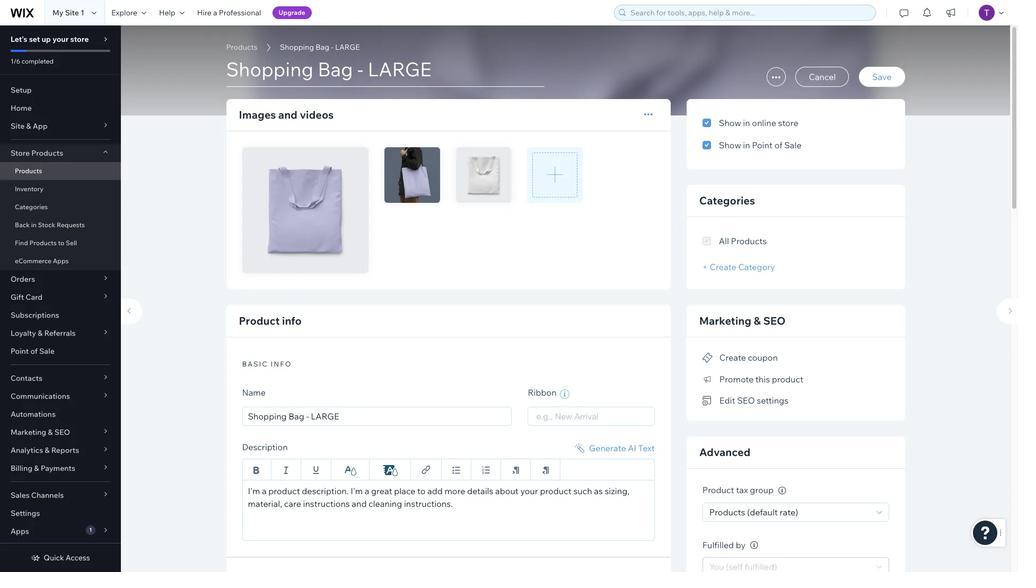 Task type: vqa. For each thing, say whether or not it's contained in the screenshot.
"Payments" to the bottom
no



Task type: describe. For each thing, give the bounding box(es) containing it.
payments
[[41, 464, 75, 474]]

2 i'm from the left
[[351, 486, 363, 497]]

product info
[[239, 315, 302, 328]]

products link inside form
[[221, 42, 263, 53]]

0 vertical spatial marketing
[[700, 315, 752, 328]]

& for analytics & reports popup button
[[45, 446, 50, 456]]

text
[[639, 443, 655, 454]]

1 horizontal spatial marketing & seo
[[700, 315, 786, 328]]

point inside form
[[752, 140, 773, 151]]

a for i'm
[[262, 486, 267, 497]]

info for product info
[[282, 315, 302, 328]]

and inside "i'm a product description. i'm a great place to add more details about your product such as sizing, material, care instructions and cleaning instructions."
[[352, 499, 367, 510]]

home
[[11, 103, 32, 113]]

subscriptions
[[11, 311, 59, 320]]

professional
[[219, 8, 261, 18]]

communications button
[[0, 388, 121, 406]]

1 horizontal spatial categories
[[700, 194, 755, 207]]

such
[[574, 486, 592, 497]]

in for online
[[743, 118, 750, 128]]

show in point of sale
[[719, 140, 802, 151]]

access
[[66, 554, 90, 563]]

product for this
[[772, 374, 804, 385]]

all
[[719, 236, 729, 247]]

& for site & app dropdown button at the top left of page
[[26, 121, 31, 131]]

store
[[11, 149, 30, 158]]

store inside form
[[778, 118, 799, 128]]

product for product tax group
[[703, 486, 734, 496]]

marketing & seo inside popup button
[[11, 428, 70, 438]]

ribbon
[[528, 388, 559, 399]]

point of sale link
[[0, 343, 121, 361]]

show for show in point of sale
[[719, 140, 741, 151]]

coupon
[[748, 353, 778, 364]]

description.
[[302, 486, 349, 497]]

point inside sidebar element
[[11, 347, 29, 356]]

set
[[29, 34, 40, 44]]

generate
[[589, 443, 626, 454]]

fulfilled
[[703, 541, 734, 551]]

0 vertical spatial sale
[[785, 140, 802, 151]]

let's
[[11, 34, 27, 44]]

about
[[495, 486, 519, 497]]

bag
[[316, 42, 329, 52]]

generate ai text button
[[573, 442, 655, 455]]

marketing inside popup button
[[11, 428, 46, 438]]

fulfilled by
[[703, 541, 746, 551]]

+ create category
[[703, 262, 775, 273]]

seo inside popup button
[[54, 428, 70, 438]]

a for hire
[[213, 8, 217, 18]]

place
[[394, 486, 416, 497]]

great
[[371, 486, 392, 497]]

product tax group
[[703, 486, 776, 496]]

gift card
[[11, 293, 43, 302]]

product for a
[[269, 486, 300, 497]]

cancel
[[809, 72, 836, 82]]

explore
[[111, 8, 137, 18]]

communications
[[11, 392, 70, 402]]

products down product tax group
[[710, 508, 746, 518]]

videos
[[300, 108, 334, 121]]

promote coupon image
[[703, 354, 713, 363]]

orders
[[11, 275, 35, 284]]

channels
[[31, 491, 64, 501]]

1 horizontal spatial product
[[540, 486, 572, 497]]

0 horizontal spatial 1
[[81, 8, 84, 18]]

Select box search field
[[537, 408, 647, 426]]

in for point
[[743, 140, 750, 151]]

group
[[750, 486, 774, 496]]

setup link
[[0, 81, 121, 99]]

hire a professional link
[[191, 0, 268, 25]]

create coupon button
[[703, 351, 778, 366]]

billing
[[11, 464, 32, 474]]

description
[[242, 442, 288, 453]]

stock
[[38, 221, 55, 229]]

save
[[873, 72, 892, 82]]

sizing,
[[605, 486, 630, 497]]

contacts
[[11, 374, 42, 384]]

subscriptions link
[[0, 307, 121, 325]]

contacts button
[[0, 370, 121, 388]]

1 horizontal spatial site
[[65, 8, 79, 18]]

find
[[15, 239, 28, 247]]

products (default rate)
[[710, 508, 799, 518]]

marketing & seo button
[[0, 424, 121, 442]]

as
[[594, 486, 603, 497]]

settings
[[757, 396, 789, 406]]

store inside sidebar element
[[70, 34, 89, 44]]

info for basic info
[[271, 360, 292, 369]]

show for show in online store
[[719, 118, 741, 128]]

sales channels
[[11, 491, 64, 501]]

categories link
[[0, 198, 121, 216]]

analytics & reports
[[11, 446, 79, 456]]

+
[[703, 262, 708, 273]]

automations
[[11, 410, 56, 420]]

your inside "i'm a product description. i'm a great place to add more details about your product such as sizing, material, care instructions and cleaning instructions."
[[521, 486, 538, 497]]

0 vertical spatial create
[[710, 262, 737, 273]]

site & app
[[11, 121, 48, 131]]

material,
[[248, 499, 282, 510]]

Untitled Product text field
[[226, 57, 545, 87]]

products inside "link"
[[29, 239, 57, 247]]

shopping
[[280, 42, 314, 52]]

+ create category button
[[703, 262, 775, 273]]

care
[[284, 499, 301, 510]]

ai
[[628, 443, 637, 454]]

up
[[42, 34, 51, 44]]

store products
[[11, 149, 63, 158]]

products down professional at the left top of the page
[[226, 42, 258, 52]]

home link
[[0, 99, 121, 117]]

back
[[15, 221, 30, 229]]

edit
[[720, 396, 736, 406]]

analytics & reports button
[[0, 442, 121, 460]]

your inside sidebar element
[[53, 34, 69, 44]]

promote
[[720, 374, 754, 385]]

settings link
[[0, 505, 121, 523]]

card
[[26, 293, 43, 302]]

orders button
[[0, 271, 121, 289]]

back in stock requests
[[15, 221, 85, 229]]

upgrade button
[[272, 6, 312, 19]]



Task type: locate. For each thing, give the bounding box(es) containing it.
seo inside button
[[737, 396, 755, 406]]

to left sell at the top of page
[[58, 239, 64, 247]]

0 vertical spatial store
[[70, 34, 89, 44]]

1 vertical spatial product
[[703, 486, 734, 496]]

your right about at the bottom
[[521, 486, 538, 497]]

0 vertical spatial products link
[[221, 42, 263, 53]]

categories up the all
[[700, 194, 755, 207]]

1 horizontal spatial a
[[262, 486, 267, 497]]

gift card button
[[0, 289, 121, 307]]

requests
[[57, 221, 85, 229]]

& for loyalty & referrals popup button
[[38, 329, 43, 338]]

Add a product name text field
[[242, 407, 512, 426]]

ecommerce apps link
[[0, 253, 121, 271]]

and
[[278, 108, 298, 121], [352, 499, 367, 510]]

billing & payments
[[11, 464, 75, 474]]

images
[[239, 108, 276, 121]]

false text field
[[242, 480, 655, 541]]

0 vertical spatial and
[[278, 108, 298, 121]]

marketing up create coupon button
[[700, 315, 752, 328]]

site right the 'my'
[[65, 8, 79, 18]]

1 horizontal spatial of
[[775, 140, 783, 151]]

store
[[70, 34, 89, 44], [778, 118, 799, 128]]

2 horizontal spatial a
[[365, 486, 369, 497]]

(default
[[747, 508, 778, 518]]

products right the all
[[731, 236, 767, 247]]

a inside hire a professional link
[[213, 8, 217, 18]]

back in stock requests link
[[0, 216, 121, 234]]

0 horizontal spatial sale
[[39, 347, 55, 356]]

sell
[[66, 239, 77, 247]]

0 horizontal spatial to
[[58, 239, 64, 247]]

by
[[736, 541, 746, 551]]

apps down find products to sell "link"
[[53, 257, 69, 265]]

2 horizontal spatial product
[[772, 374, 804, 385]]

0 horizontal spatial point
[[11, 347, 29, 356]]

to inside "link"
[[58, 239, 64, 247]]

info
[[282, 315, 302, 328], [271, 360, 292, 369]]

of
[[775, 140, 783, 151], [30, 347, 38, 356]]

1 vertical spatial seo
[[737, 396, 755, 406]]

products link down the store products
[[0, 162, 121, 180]]

1 vertical spatial marketing
[[11, 428, 46, 438]]

0 vertical spatial marketing & seo
[[700, 315, 786, 328]]

product inside button
[[772, 374, 804, 385]]

1 horizontal spatial to
[[418, 486, 426, 497]]

1 horizontal spatial store
[[778, 118, 799, 128]]

product left tax
[[703, 486, 734, 496]]

categories inside sidebar element
[[15, 203, 48, 211]]

store products button
[[0, 144, 121, 162]]

instructions.
[[404, 499, 453, 510]]

generate ai text
[[589, 443, 655, 454]]

& up coupon
[[754, 315, 761, 328]]

1 horizontal spatial products link
[[221, 42, 263, 53]]

show left "online"
[[719, 118, 741, 128]]

& for "billing & payments" "dropdown button"
[[34, 464, 39, 474]]

point
[[752, 140, 773, 151], [11, 347, 29, 356]]

1 vertical spatial info
[[271, 360, 292, 369]]

0 vertical spatial product
[[239, 315, 280, 328]]

form
[[116, 25, 1018, 573]]

edit seo settings button
[[703, 394, 789, 409]]

0 horizontal spatial marketing
[[11, 428, 46, 438]]

site down home
[[11, 121, 25, 131]]

site & app button
[[0, 117, 121, 135]]

in inside sidebar element
[[31, 221, 37, 229]]

products inside dropdown button
[[31, 149, 63, 158]]

1 vertical spatial products link
[[0, 162, 121, 180]]

analytics
[[11, 446, 43, 456]]

& inside dropdown button
[[26, 121, 31, 131]]

0 horizontal spatial marketing & seo
[[11, 428, 70, 438]]

sale inside sidebar element
[[39, 347, 55, 356]]

referrals
[[44, 329, 76, 338]]

in left "online"
[[743, 118, 750, 128]]

products link down professional at the left top of the page
[[221, 42, 263, 53]]

0 horizontal spatial site
[[11, 121, 25, 131]]

0 vertical spatial of
[[775, 140, 783, 151]]

promote this product button
[[703, 372, 804, 387]]

quick access button
[[31, 554, 90, 563]]

product right this
[[772, 374, 804, 385]]

automations link
[[0, 406, 121, 424]]

categories down inventory
[[15, 203, 48, 211]]

to left add
[[418, 486, 426, 497]]

create inside button
[[720, 353, 746, 364]]

0 vertical spatial point
[[752, 140, 773, 151]]

of down loyalty & referrals on the left of the page
[[30, 347, 38, 356]]

a right hire
[[213, 8, 217, 18]]

i'm up material,
[[248, 486, 260, 497]]

sales channels button
[[0, 487, 121, 505]]

0 horizontal spatial product
[[269, 486, 300, 497]]

1 vertical spatial 1
[[89, 527, 92, 534]]

1/6
[[11, 57, 20, 65]]

1 vertical spatial and
[[352, 499, 367, 510]]

1 horizontal spatial 1
[[89, 527, 92, 534]]

seo
[[764, 315, 786, 328], [737, 396, 755, 406], [54, 428, 70, 438]]

store down my site 1
[[70, 34, 89, 44]]

and left videos on the left top
[[278, 108, 298, 121]]

show down the show in online store
[[719, 140, 741, 151]]

products right the store
[[31, 149, 63, 158]]

let's set up your store
[[11, 34, 89, 44]]

0 vertical spatial 1
[[81, 8, 84, 18]]

& inside form
[[754, 315, 761, 328]]

0 horizontal spatial product
[[239, 315, 280, 328]]

1 i'm from the left
[[248, 486, 260, 497]]

1 vertical spatial site
[[11, 121, 25, 131]]

and left cleaning
[[352, 499, 367, 510]]

of down "online"
[[775, 140, 783, 151]]

& left reports
[[45, 446, 50, 456]]

1 up the access
[[89, 527, 92, 534]]

info tooltip image
[[750, 542, 758, 550]]

shopping bag - large
[[280, 42, 360, 52]]

a up material,
[[262, 486, 267, 497]]

seo right edit
[[737, 396, 755, 406]]

1 horizontal spatial and
[[352, 499, 367, 510]]

0 horizontal spatial products link
[[0, 162, 121, 180]]

i'm a product description. i'm a great place to add more details about your product such as sizing, material, care instructions and cleaning instructions.
[[248, 486, 630, 510]]

completed
[[22, 57, 54, 65]]

to inside "i'm a product description. i'm a great place to add more details about your product such as sizing, material, care instructions and cleaning instructions."
[[418, 486, 426, 497]]

1 inside sidebar element
[[89, 527, 92, 534]]

category
[[739, 262, 775, 273]]

billing & payments button
[[0, 460, 121, 478]]

loyalty & referrals
[[11, 329, 76, 338]]

this
[[756, 374, 770, 385]]

products up inventory
[[15, 167, 42, 175]]

cancel button
[[796, 67, 850, 87]]

0 horizontal spatial i'm
[[248, 486, 260, 497]]

1 horizontal spatial point
[[752, 140, 773, 151]]

marketing up analytics
[[11, 428, 46, 438]]

name
[[242, 388, 266, 399]]

1 horizontal spatial sale
[[785, 140, 802, 151]]

info tooltip image
[[779, 487, 786, 495]]

0 horizontal spatial categories
[[15, 203, 48, 211]]

2 horizontal spatial seo
[[764, 315, 786, 328]]

inventory
[[15, 185, 43, 193]]

product up basic
[[239, 315, 280, 328]]

1 right the 'my'
[[81, 8, 84, 18]]

in down the show in online store
[[743, 140, 750, 151]]

basic info
[[242, 360, 292, 369]]

2 vertical spatial seo
[[54, 428, 70, 438]]

& up analytics & reports
[[48, 428, 53, 438]]

save button
[[859, 67, 905, 87]]

1 vertical spatial sale
[[39, 347, 55, 356]]

& for marketing & seo popup button
[[48, 428, 53, 438]]

my site 1
[[53, 8, 84, 18]]

i'm left great
[[351, 486, 363, 497]]

Search for tools, apps, help & more... field
[[628, 5, 873, 20]]

0 vertical spatial your
[[53, 34, 69, 44]]

& right billing
[[34, 464, 39, 474]]

point down loyalty
[[11, 347, 29, 356]]

a left great
[[365, 486, 369, 497]]

1 vertical spatial your
[[521, 486, 538, 497]]

0 vertical spatial info
[[282, 315, 302, 328]]

0 horizontal spatial your
[[53, 34, 69, 44]]

2 vertical spatial in
[[31, 221, 37, 229]]

ecommerce apps
[[15, 257, 69, 265]]

settings
[[11, 509, 40, 519]]

quick
[[44, 554, 64, 563]]

product for product info
[[239, 315, 280, 328]]

in for stock
[[31, 221, 37, 229]]

0 vertical spatial apps
[[53, 257, 69, 265]]

0 vertical spatial in
[[743, 118, 750, 128]]

product
[[239, 315, 280, 328], [703, 486, 734, 496]]

marketing & seo up analytics & reports
[[11, 428, 70, 438]]

your right the up
[[53, 34, 69, 44]]

1 horizontal spatial i'm
[[351, 486, 363, 497]]

marketing & seo up create coupon button
[[700, 315, 786, 328]]

1 vertical spatial in
[[743, 140, 750, 151]]

create right +
[[710, 262, 737, 273]]

1 vertical spatial show
[[719, 140, 741, 151]]

& inside "dropdown button"
[[34, 464, 39, 474]]

products link
[[221, 42, 263, 53], [0, 162, 121, 180]]

categories
[[700, 194, 755, 207], [15, 203, 48, 211]]

0 horizontal spatial a
[[213, 8, 217, 18]]

rate)
[[780, 508, 799, 518]]

form containing images and videos
[[116, 25, 1018, 573]]

details
[[467, 486, 494, 497]]

site inside dropdown button
[[11, 121, 25, 131]]

1 show from the top
[[719, 118, 741, 128]]

1 horizontal spatial seo
[[737, 396, 755, 406]]

1 horizontal spatial apps
[[53, 257, 69, 265]]

1 vertical spatial store
[[778, 118, 799, 128]]

app
[[33, 121, 48, 131]]

promote image
[[703, 375, 713, 385]]

advanced
[[700, 446, 751, 460]]

seo settings image
[[703, 397, 713, 406]]

all products
[[719, 236, 767, 247]]

0 vertical spatial show
[[719, 118, 741, 128]]

0 horizontal spatial of
[[30, 347, 38, 356]]

0 horizontal spatial apps
[[11, 527, 29, 537]]

gift
[[11, 293, 24, 302]]

setup
[[11, 85, 32, 95]]

0 horizontal spatial and
[[278, 108, 298, 121]]

0 horizontal spatial store
[[70, 34, 89, 44]]

sidebar element
[[0, 25, 121, 573]]

apps
[[53, 257, 69, 265], [11, 527, 29, 537]]

0 vertical spatial to
[[58, 239, 64, 247]]

of inside sidebar element
[[30, 347, 38, 356]]

0 vertical spatial site
[[65, 8, 79, 18]]

& right loyalty
[[38, 329, 43, 338]]

hire
[[197, 8, 212, 18]]

promote this product
[[720, 374, 804, 385]]

1 horizontal spatial your
[[521, 486, 538, 497]]

2 show from the top
[[719, 140, 741, 151]]

1 vertical spatial point
[[11, 347, 29, 356]]

products up ecommerce apps
[[29, 239, 57, 247]]

ecommerce
[[15, 257, 51, 265]]

1 vertical spatial to
[[418, 486, 426, 497]]

instructions
[[303, 499, 350, 510]]

sale down the show in online store
[[785, 140, 802, 151]]

1 horizontal spatial product
[[703, 486, 734, 496]]

tax
[[736, 486, 748, 496]]

seo up coupon
[[764, 315, 786, 328]]

point of sale
[[11, 347, 55, 356]]

your
[[53, 34, 69, 44], [521, 486, 538, 497]]

1 vertical spatial marketing & seo
[[11, 428, 70, 438]]

marketing
[[700, 315, 752, 328], [11, 428, 46, 438]]

sale down loyalty & referrals on the left of the page
[[39, 347, 55, 356]]

1 vertical spatial create
[[720, 353, 746, 364]]

images and videos
[[239, 108, 334, 121]]

in right back at top
[[31, 221, 37, 229]]

of inside form
[[775, 140, 783, 151]]

0 vertical spatial seo
[[764, 315, 786, 328]]

create up "promote" on the right bottom of page
[[720, 353, 746, 364]]

create coupon
[[720, 353, 778, 364]]

1 vertical spatial apps
[[11, 527, 29, 537]]

basic
[[242, 360, 268, 369]]

find products to sell link
[[0, 234, 121, 253]]

&
[[26, 121, 31, 131], [754, 315, 761, 328], [38, 329, 43, 338], [48, 428, 53, 438], [45, 446, 50, 456], [34, 464, 39, 474]]

1 horizontal spatial marketing
[[700, 315, 752, 328]]

point down "online"
[[752, 140, 773, 151]]

-
[[331, 42, 334, 52]]

0 horizontal spatial seo
[[54, 428, 70, 438]]

info up basic info
[[282, 315, 302, 328]]

cleaning
[[369, 499, 402, 510]]

apps down settings
[[11, 527, 29, 537]]

store right "online"
[[778, 118, 799, 128]]

info right basic
[[271, 360, 292, 369]]

product left the such
[[540, 486, 572, 497]]

1 vertical spatial of
[[30, 347, 38, 356]]

& left app
[[26, 121, 31, 131]]

seo down automations 'link'
[[54, 428, 70, 438]]

loyalty
[[11, 329, 36, 338]]

product up the care
[[269, 486, 300, 497]]



